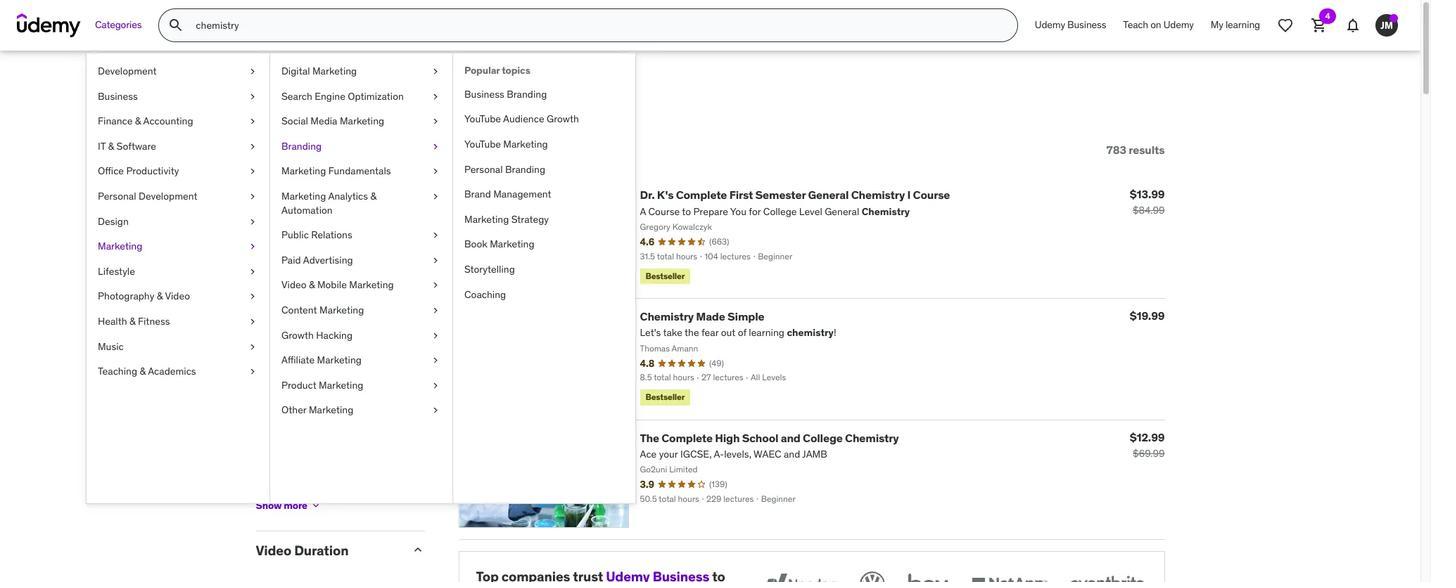 Task type: vqa. For each thing, say whether or not it's contained in the screenshot.
Fundamentals
yes



Task type: describe. For each thing, give the bounding box(es) containing it.
marketing strategy link
[[453, 207, 635, 232]]

health & fitness link
[[87, 310, 270, 335]]

marketing inside "link"
[[340, 115, 384, 128]]

finance & accounting
[[98, 115, 193, 128]]

for
[[379, 83, 409, 112]]

4.0
[[325, 264, 339, 277]]

youtube for youtube audience growth
[[464, 113, 501, 126]]

the
[[640, 431, 659, 445]]

academics
[[148, 365, 196, 378]]

& for health & fitness
[[129, 315, 135, 328]]

show
[[256, 500, 282, 512]]

xsmall image for search engine optimization
[[430, 90, 441, 104]]

it & software
[[98, 140, 156, 153]]

marketing down language dropdown button
[[319, 379, 363, 392]]

marketing strategy
[[464, 213, 549, 226]]

4
[[1325, 11, 1330, 21]]

relations
[[311, 229, 352, 241]]

paid advertising link
[[270, 248, 453, 273]]

social media marketing link
[[270, 109, 453, 134]]

english (684)
[[273, 396, 334, 408]]

media
[[311, 115, 337, 128]]

3.0 & up (571)
[[325, 315, 387, 327]]

xsmall image for social media marketing
[[430, 115, 441, 129]]

volkswagen image
[[857, 569, 888, 583]]

photography
[[98, 290, 154, 303]]

office productivity
[[98, 165, 179, 178]]

xsmall image for product marketing
[[430, 379, 441, 393]]

content
[[281, 304, 317, 317]]

categories button
[[87, 8, 150, 42]]

you have alerts image
[[1390, 14, 1398, 23]]

wishlist image
[[1277, 17, 1294, 34]]

popular
[[464, 64, 500, 77]]

chemistry made simple link
[[640, 310, 765, 324]]

lifestyle link
[[87, 260, 270, 285]]

783 results status
[[1107, 143, 1165, 157]]

content marketing link
[[270, 298, 453, 323]]

my learning
[[1211, 18, 1260, 31]]

udemy inside teach on udemy link
[[1164, 18, 1194, 31]]

digital marketing
[[281, 65, 357, 77]]

"chemistry"
[[414, 83, 542, 112]]

xsmall image for affiliate marketing
[[430, 354, 441, 368]]

finance & accounting link
[[87, 109, 270, 134]]

teach
[[1123, 18, 1149, 31]]

growth inside branding element
[[547, 113, 579, 126]]

duration
[[294, 543, 349, 560]]

$12.99 $69.99
[[1130, 430, 1165, 460]]

1 vertical spatial development
[[139, 190, 197, 203]]

growth hacking
[[281, 329, 353, 342]]

business link
[[87, 84, 270, 109]]

public
[[281, 229, 309, 241]]

& for video & mobile marketing
[[309, 279, 315, 292]]

paid advertising
[[281, 254, 353, 267]]

growth hacking link
[[270, 323, 453, 348]]

xsmall image for marketing analytics & automation
[[430, 190, 441, 204]]

teaching & academics link
[[87, 360, 270, 385]]

advertising
[[303, 254, 353, 267]]

school
[[742, 431, 779, 445]]

udemy business
[[1035, 18, 1106, 31]]

social
[[281, 115, 308, 128]]

xsmall image for photography & video
[[247, 290, 258, 304]]

nasdaq image
[[759, 569, 840, 583]]

branding element
[[453, 53, 635, 504]]

book marketing link
[[453, 232, 635, 258]]

the complete high school and college chemistry link
[[640, 431, 899, 445]]

3.0
[[325, 315, 339, 327]]

language button
[[256, 356, 399, 373]]

& for 3.0 & up (571)
[[341, 315, 347, 327]]

engine
[[315, 90, 345, 102]]

xsmall image for lifestyle
[[247, 265, 258, 279]]

chemistry for the complete high school and college chemistry
[[845, 431, 899, 445]]

on
[[1151, 18, 1162, 31]]

1 vertical spatial branding
[[281, 140, 322, 153]]

video inside "link"
[[165, 290, 190, 303]]

social media marketing
[[281, 115, 384, 128]]

783 results
[[1107, 143, 1165, 157]]

accounting
[[143, 115, 193, 128]]

teach on udemy
[[1123, 18, 1194, 31]]

ratings button
[[256, 200, 399, 217]]

1 vertical spatial complete
[[662, 431, 713, 445]]

eventbrite image
[[1067, 569, 1147, 583]]

youtube marketing
[[464, 138, 548, 151]]

marketing down the 3.5 at the left of page
[[319, 304, 364, 317]]

personal for personal development
[[98, 190, 136, 203]]

xsmall image for teaching & academics
[[247, 365, 258, 379]]

box image
[[905, 569, 952, 583]]

more
[[284, 500, 307, 512]]

coaching
[[464, 288, 506, 301]]

jm link
[[1370, 8, 1404, 42]]

& for teaching & academics
[[140, 365, 146, 378]]

software
[[117, 140, 156, 153]]

teach on udemy link
[[1115, 8, 1203, 42]]

it
[[98, 140, 106, 153]]

storytelling
[[464, 263, 515, 276]]

categories
[[95, 18, 142, 31]]

dr. k's complete first semester general chemistry i course link
[[640, 188, 950, 202]]

2 horizontal spatial business
[[1068, 18, 1106, 31]]

xsmall image for marketing
[[247, 240, 258, 254]]

marketing down brand
[[464, 213, 509, 226]]

xsmall image for branding
[[430, 140, 441, 154]]

xsmall image for public relations
[[430, 229, 441, 243]]

notifications image
[[1345, 17, 1362, 34]]

branding for business branding
[[507, 88, 547, 100]]

fundamentals
[[328, 165, 391, 178]]

productivity
[[126, 165, 179, 178]]

youtube marketing link
[[453, 132, 635, 157]]

branding link
[[270, 134, 453, 159]]

shopping cart with 4 items image
[[1311, 17, 1328, 34]]

english
[[273, 396, 305, 408]]

marketing down filter
[[281, 165, 326, 178]]

product
[[281, 379, 316, 392]]

search
[[281, 90, 312, 102]]

$13.99
[[1130, 187, 1165, 202]]

storytelling link
[[453, 258, 635, 283]]

xsmall image for paid advertising
[[430, 254, 441, 268]]

office productivity link
[[87, 159, 270, 184]]

(571)
[[367, 315, 387, 327]]

xsmall image for development
[[247, 65, 258, 79]]

submit search image
[[168, 17, 185, 34]]

k's
[[657, 188, 674, 202]]

made
[[696, 310, 725, 324]]

udemy business link
[[1027, 8, 1115, 42]]

marketing up 'engine'
[[312, 65, 357, 77]]

affiliate marketing link
[[270, 348, 453, 373]]

xsmall image for marketing fundamentals
[[430, 165, 441, 179]]

college
[[803, 431, 843, 445]]

xsmall image for it & software
[[247, 140, 258, 154]]

marketing down audience
[[503, 138, 548, 151]]

results for 783 results for "chemistry"
[[301, 83, 374, 112]]

0 vertical spatial development
[[98, 65, 157, 77]]

business for business
[[98, 90, 138, 102]]



Task type: locate. For each thing, give the bounding box(es) containing it.
up up video & mobile marketing
[[350, 264, 361, 277]]

2 vertical spatial branding
[[505, 163, 545, 176]]

0 vertical spatial results
[[301, 83, 374, 112]]

0 horizontal spatial personal
[[98, 190, 136, 203]]

marketing down product marketing
[[309, 404, 353, 417]]

2 udemy from the left
[[1164, 18, 1194, 31]]

business left teach
[[1068, 18, 1106, 31]]

branding for personal branding
[[505, 163, 545, 176]]

office
[[98, 165, 124, 178]]

marketing link
[[87, 234, 270, 260]]

topics
[[502, 64, 530, 77]]

affiliate marketing
[[281, 354, 362, 367]]

0 vertical spatial small image
[[265, 143, 279, 157]]

0 horizontal spatial small image
[[265, 143, 279, 157]]

0 horizontal spatial 783
[[256, 83, 296, 112]]

& right the 3.5 at the left of page
[[341, 289, 347, 302]]

& for it & software
[[108, 140, 114, 153]]

1 horizontal spatial personal
[[464, 163, 503, 176]]

finance
[[98, 115, 133, 128]]

xsmall image inside 'it & software' link
[[247, 140, 258, 154]]

results inside status
[[1129, 143, 1165, 157]]

brand management
[[464, 188, 551, 201]]

public relations link
[[270, 223, 453, 248]]

personal development link
[[87, 184, 270, 209]]

0 vertical spatial chemistry
[[851, 188, 905, 202]]

up for 3.0
[[350, 315, 361, 327]]

xsmall image inside the teaching & academics link
[[247, 365, 258, 379]]

youtube inside youtube marketing link
[[464, 138, 501, 151]]

paid
[[281, 254, 301, 267]]

xsmall image for design
[[247, 215, 258, 229]]

growth down business branding link
[[547, 113, 579, 126]]

xsmall image for show more
[[310, 501, 322, 512]]

business up the finance
[[98, 90, 138, 102]]

xsmall image inside lifestyle link
[[247, 265, 258, 279]]

xsmall image inside paid advertising link
[[430, 254, 441, 268]]

product marketing link
[[270, 373, 453, 399]]

design link
[[87, 209, 270, 234]]

teaching
[[98, 365, 137, 378]]

xsmall image for health & fitness
[[247, 315, 258, 329]]

business
[[1068, 18, 1106, 31], [464, 88, 504, 100], [98, 90, 138, 102]]

marketing fundamentals link
[[270, 159, 453, 184]]

business down popular
[[464, 88, 504, 100]]

youtube audience growth link
[[453, 107, 635, 132]]

& inside "link"
[[157, 290, 163, 303]]

brand
[[464, 188, 491, 201]]

0 vertical spatial youtube
[[464, 113, 501, 126]]

general
[[808, 188, 849, 202]]

xsmall image for other marketing
[[430, 404, 441, 418]]

xsmall image inside public relations link
[[430, 229, 441, 243]]

my learning link
[[1203, 8, 1269, 42]]

xsmall image inside social media marketing "link"
[[430, 115, 441, 129]]

up left (571)
[[350, 315, 361, 327]]

popular topics
[[464, 64, 530, 77]]

& right "health"
[[129, 315, 135, 328]]

0 vertical spatial personal
[[464, 163, 503, 176]]

xsmall image inside digital marketing link
[[430, 65, 441, 79]]

xsmall image inside show more 'button'
[[310, 501, 322, 512]]

1 udemy from the left
[[1035, 18, 1065, 31]]

personal branding
[[464, 163, 545, 176]]

public relations
[[281, 229, 352, 241]]

filter
[[282, 143, 309, 157]]

xsmall image for finance & accounting
[[247, 115, 258, 129]]

$12.99
[[1130, 430, 1165, 444]]

marketing down 'search engine optimization' 'link'
[[340, 115, 384, 128]]

digital
[[281, 65, 310, 77]]

chemistry made simple
[[640, 310, 765, 324]]

português
[[273, 496, 318, 509]]

ratings
[[256, 200, 304, 217]]

xsmall image for office productivity
[[247, 165, 258, 179]]

783 for 783 results for "chemistry"
[[256, 83, 296, 112]]

xsmall image inside health & fitness link
[[247, 315, 258, 329]]

xsmall image inside 'search engine optimization' 'link'
[[430, 90, 441, 104]]

& right 4.0
[[341, 264, 347, 277]]

video down show
[[256, 543, 291, 560]]

& right analytics
[[371, 190, 377, 203]]

marketing down hacking
[[317, 354, 362, 367]]

xsmall image inside photography & video "link"
[[247, 290, 258, 304]]

up for 4.0
[[350, 264, 361, 277]]

xsmall image inside branding link
[[430, 140, 441, 154]]

digital marketing link
[[270, 59, 453, 84]]

783 for 783 results
[[1107, 143, 1127, 157]]

marketing
[[312, 65, 357, 77], [340, 115, 384, 128], [503, 138, 548, 151], [281, 165, 326, 178], [281, 190, 326, 203], [464, 213, 509, 226], [490, 238, 535, 251], [98, 240, 142, 253], [349, 279, 394, 292], [319, 304, 364, 317], [317, 354, 362, 367], [319, 379, 363, 392], [309, 404, 353, 417]]

development down categories dropdown button
[[98, 65, 157, 77]]

& for 4.0 & up
[[341, 264, 347, 277]]

marketing fundamentals
[[281, 165, 391, 178]]

xsmall image inside marketing link
[[247, 240, 258, 254]]

video down lifestyle link
[[165, 290, 190, 303]]

content marketing
[[281, 304, 364, 317]]

video for video duration
[[256, 543, 291, 560]]

video & mobile marketing link
[[270, 273, 453, 298]]

marketing inside marketing analytics & automation
[[281, 190, 326, 203]]

xsmall image inside 'finance & accounting' link
[[247, 115, 258, 129]]

& for 4.5 & up
[[341, 239, 347, 252]]

marketing down paid advertising link
[[349, 279, 394, 292]]

1 vertical spatial chemistry
[[640, 310, 694, 324]]

chemistry for dr. k's complete first semester general chemistry i course
[[851, 188, 905, 202]]

1 vertical spatial 783
[[1107, 143, 1127, 157]]

marketing analytics & automation link
[[270, 184, 453, 223]]

photography & video link
[[87, 285, 270, 310]]

1 vertical spatial results
[[1129, 143, 1165, 157]]

management
[[493, 188, 551, 201]]

0 vertical spatial complete
[[676, 188, 727, 202]]

chemistry right college
[[845, 431, 899, 445]]

personal for personal branding
[[464, 163, 503, 176]]

video for video & mobile marketing
[[281, 279, 307, 292]]

lifestyle
[[98, 265, 135, 278]]

development down office productivity link
[[139, 190, 197, 203]]

book
[[464, 238, 488, 251]]

business branding link
[[453, 82, 635, 107]]

my
[[1211, 18, 1224, 31]]

0 horizontal spatial business
[[98, 90, 138, 102]]

xsmall image inside "video & mobile marketing" link
[[430, 279, 441, 293]]

up for 4.5
[[349, 239, 361, 252]]

0 vertical spatial 783
[[256, 83, 296, 112]]

0 vertical spatial branding
[[507, 88, 547, 100]]

personal development
[[98, 190, 197, 203]]

1 vertical spatial small image
[[411, 544, 425, 558]]

strategy
[[511, 213, 549, 226]]

branding up audience
[[507, 88, 547, 100]]

$13.99 $84.99
[[1130, 187, 1165, 217]]

up right 4.5
[[349, 239, 361, 252]]

youtube
[[464, 113, 501, 126], [464, 138, 501, 151]]

the complete high school and college chemistry
[[640, 431, 899, 445]]

783 inside status
[[1107, 143, 1127, 157]]

1 youtube from the top
[[464, 113, 501, 126]]

4.5
[[325, 239, 339, 252]]

hacking
[[316, 329, 353, 342]]

xsmall image for business
[[247, 90, 258, 104]]

xsmall image
[[247, 65, 258, 79], [430, 65, 441, 79], [247, 90, 258, 104], [430, 90, 441, 104], [430, 140, 441, 154], [247, 165, 258, 179], [430, 165, 441, 179], [247, 190, 258, 204], [430, 229, 441, 243], [247, 240, 258, 254], [430, 254, 441, 268], [247, 265, 258, 279], [430, 279, 441, 293], [247, 315, 258, 329], [247, 365, 258, 379], [256, 422, 267, 433], [256, 447, 267, 459], [310, 501, 322, 512]]

search engine optimization link
[[270, 84, 453, 109]]

xsmall image inside office productivity link
[[247, 165, 258, 179]]

0 horizontal spatial results
[[301, 83, 374, 112]]

dr.
[[640, 188, 655, 202]]

xsmall image for content marketing
[[430, 304, 441, 318]]

personal
[[464, 163, 503, 176], [98, 190, 136, 203]]

xsmall image inside 'development' link
[[247, 65, 258, 79]]

chemistry left i
[[851, 188, 905, 202]]

small image inside filter button
[[265, 143, 279, 157]]

youtube for youtube marketing
[[464, 138, 501, 151]]

1 vertical spatial youtube
[[464, 138, 501, 151]]

music link
[[87, 335, 270, 360]]

course
[[913, 188, 950, 202]]

growth up affiliate
[[281, 329, 314, 342]]

video & mobile marketing
[[281, 279, 394, 292]]

1 vertical spatial growth
[[281, 329, 314, 342]]

& for finance & accounting
[[135, 115, 141, 128]]

marketing up lifestyle
[[98, 240, 142, 253]]

results for 783 results
[[1129, 143, 1165, 157]]

branding up management
[[505, 163, 545, 176]]

xsmall image for music
[[247, 340, 258, 354]]

$19.99
[[1130, 309, 1165, 323]]

&
[[135, 115, 141, 128], [108, 140, 114, 153], [371, 190, 377, 203], [341, 239, 347, 252], [341, 264, 347, 277], [309, 279, 315, 292], [341, 289, 347, 302], [157, 290, 163, 303], [341, 315, 347, 327], [129, 315, 135, 328], [140, 365, 146, 378]]

results up social media marketing
[[301, 83, 374, 112]]

1 horizontal spatial 783
[[1107, 143, 1127, 157]]

1 horizontal spatial small image
[[411, 544, 425, 558]]

small image
[[265, 143, 279, 157], [411, 544, 425, 558]]

up for 3.5
[[349, 289, 361, 302]]

high
[[715, 431, 740, 445]]

complete right the
[[662, 431, 713, 445]]

xsmall image inside growth hacking link
[[430, 329, 441, 343]]

1 horizontal spatial udemy
[[1164, 18, 1194, 31]]

& right 3.0 at bottom
[[341, 315, 347, 327]]

xsmall image inside other marketing link
[[430, 404, 441, 418]]

xsmall image inside affiliate marketing link
[[430, 354, 441, 368]]

xsmall image inside the product marketing link
[[430, 379, 441, 393]]

personal up brand
[[464, 163, 503, 176]]

xsmall image inside "personal development" link
[[247, 190, 258, 204]]

branding down social
[[281, 140, 322, 153]]

$69.99
[[1133, 447, 1165, 460]]

up
[[349, 239, 361, 252], [350, 264, 361, 277], [349, 289, 361, 302], [350, 315, 361, 327]]

2 youtube from the top
[[464, 138, 501, 151]]

& right teaching
[[140, 365, 146, 378]]

xsmall image for digital marketing
[[430, 65, 441, 79]]

& for 3.5 & up (541)
[[341, 289, 347, 302]]

udemy inside udemy business link
[[1035, 18, 1065, 31]]

& right it
[[108, 140, 114, 153]]

business branding
[[464, 88, 547, 100]]

xsmall image inside business link
[[247, 90, 258, 104]]

and
[[781, 431, 801, 445]]

& right the finance
[[135, 115, 141, 128]]

4 link
[[1303, 8, 1336, 42]]

business inside branding element
[[464, 88, 504, 100]]

Search for anything text field
[[193, 13, 1001, 37]]

book marketing
[[464, 238, 535, 251]]

jm
[[1381, 19, 1393, 31]]

xsmall image for growth hacking
[[430, 329, 441, 343]]

1 vertical spatial personal
[[98, 190, 136, 203]]

xsmall image inside design link
[[247, 215, 258, 229]]

xsmall image for video & mobile marketing
[[430, 279, 441, 293]]

results up $13.99
[[1129, 143, 1165, 157]]

& for photography & video
[[157, 290, 163, 303]]

0 vertical spatial growth
[[547, 113, 579, 126]]

video down "paid" at left top
[[281, 279, 307, 292]]

chemistry left made
[[640, 310, 694, 324]]

semester
[[756, 188, 806, 202]]

udemy
[[1035, 18, 1065, 31], [1164, 18, 1194, 31]]

xsmall image
[[247, 115, 258, 129], [430, 115, 441, 129], [247, 140, 258, 154], [430, 190, 441, 204], [247, 215, 258, 229], [247, 290, 258, 304], [430, 304, 441, 318], [430, 329, 441, 343], [247, 340, 258, 354], [430, 354, 441, 368], [430, 379, 441, 393], [256, 397, 267, 408], [430, 404, 441, 418], [256, 472, 267, 484]]

fitness
[[138, 315, 170, 328]]

2 vertical spatial chemistry
[[845, 431, 899, 445]]

0 horizontal spatial udemy
[[1035, 18, 1065, 31]]

xsmall image inside 'content marketing' link
[[430, 304, 441, 318]]

show more
[[256, 500, 307, 512]]

& right 4.5
[[341, 239, 347, 252]]

& up "fitness"
[[157, 290, 163, 303]]

1 horizontal spatial business
[[464, 88, 504, 100]]

1 horizontal spatial results
[[1129, 143, 1165, 157]]

xsmall image inside marketing fundamentals link
[[430, 165, 441, 179]]

xsmall image inside music link
[[247, 340, 258, 354]]

personal up design
[[98, 190, 136, 203]]

(684)
[[311, 396, 334, 408]]

marketing down 'marketing strategy'
[[490, 238, 535, 251]]

up left (541)
[[349, 289, 361, 302]]

1 horizontal spatial growth
[[547, 113, 579, 126]]

development link
[[87, 59, 270, 84]]

youtube inside youtube audience growth link
[[464, 113, 501, 126]]

xsmall image inside marketing analytics & automation link
[[430, 190, 441, 204]]

udemy image
[[17, 13, 81, 37]]

& inside marketing analytics & automation
[[371, 190, 377, 203]]

show more button
[[256, 492, 322, 520]]

business for business branding
[[464, 88, 504, 100]]

analytics
[[328, 190, 368, 203]]

personal inside branding element
[[464, 163, 503, 176]]

youtube down "chemistry"
[[464, 113, 501, 126]]

& left mobile on the left of page
[[309, 279, 315, 292]]

video duration button
[[256, 543, 399, 560]]

youtube up personal branding on the left of page
[[464, 138, 501, 151]]

other marketing
[[281, 404, 353, 417]]

complete right k's
[[676, 188, 727, 202]]

0 horizontal spatial growth
[[281, 329, 314, 342]]

xsmall image for personal development
[[247, 190, 258, 204]]

marketing up automation
[[281, 190, 326, 203]]

netapp image
[[969, 569, 1050, 583]]



